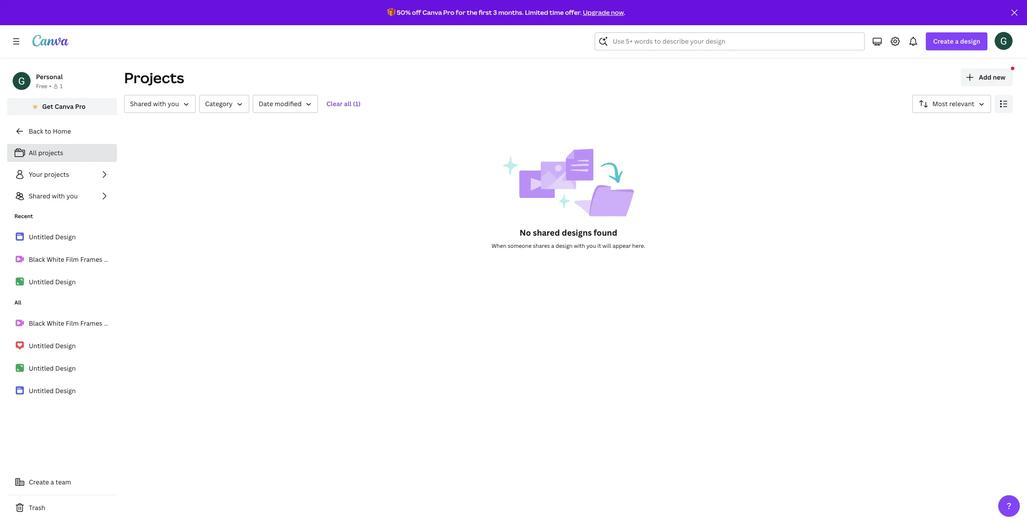 Task type: vqa. For each thing, say whether or not it's contained in the screenshot.
5th untitled design from the bottom
yes



Task type: describe. For each thing, give the bounding box(es) containing it.
4 untitled design link from the top
[[7, 359, 117, 378]]

2 birthday from the top
[[104, 319, 130, 328]]

new
[[993, 73, 1006, 81]]

shared
[[533, 227, 560, 238]]

you inside shared with you button
[[168, 99, 179, 108]]

add
[[979, 73, 992, 81]]

all projects link
[[7, 144, 117, 162]]

first
[[479, 8, 492, 17]]

black white film frames birthday video for 2nd black white film frames birthday video link from the bottom of the page
[[29, 255, 149, 264]]

create a team
[[29, 478, 71, 487]]

projects
[[124, 68, 184, 87]]

🎁
[[388, 8, 396, 17]]

design for 5th untitled design link from the bottom
[[55, 233, 76, 241]]

your projects link
[[7, 166, 117, 184]]

it
[[598, 242, 601, 250]]

home
[[53, 127, 71, 135]]

design inside dropdown button
[[961, 37, 981, 45]]

a for team
[[51, 478, 54, 487]]

design inside the no shared designs found when someone shares a design with you it will appear here.
[[556, 242, 573, 250]]

list containing black white film frames birthday video
[[7, 314, 149, 401]]

category
[[205, 99, 233, 108]]

the
[[467, 8, 478, 17]]

design for first untitled design link from the bottom of the page
[[55, 387, 76, 395]]

get canva pro
[[42, 102, 86, 111]]

untitled for fourth untitled design link from the top of the page
[[29, 364, 54, 373]]

appear
[[613, 242, 631, 250]]

film for second black white film frames birthday video link from the top
[[66, 319, 79, 328]]

team
[[56, 478, 71, 487]]

free •
[[36, 82, 51, 90]]

back
[[29, 127, 43, 135]]

2 black white film frames birthday video link from the top
[[7, 314, 149, 333]]

3 untitled design from the top
[[29, 342, 76, 350]]

projects for all projects
[[38, 149, 63, 157]]

Date modified button
[[253, 95, 318, 113]]

add new
[[979, 73, 1006, 81]]

1 horizontal spatial canva
[[423, 8, 442, 17]]

relevant
[[950, 99, 975, 108]]

frames for second black white film frames birthday video link from the top
[[80, 319, 102, 328]]

canva inside button
[[55, 102, 74, 111]]

your projects
[[29, 170, 69, 179]]

all projects
[[29, 149, 63, 157]]

1 untitled design link from the top
[[7, 228, 117, 247]]

🎁 50% off canva pro for the first 3 months. limited time offer. upgrade now .
[[388, 8, 626, 17]]

list containing untitled design
[[7, 228, 149, 292]]

film for 2nd black white film frames birthday video link from the bottom of the page
[[66, 255, 79, 264]]

to
[[45, 127, 51, 135]]

most relevant
[[933, 99, 975, 108]]

recent
[[14, 212, 33, 220]]

personal
[[36, 72, 63, 81]]

1 birthday from the top
[[104, 255, 130, 264]]

3 untitled design link from the top
[[7, 337, 117, 356]]

limited
[[525, 8, 549, 17]]

1 black white film frames birthday video link from the top
[[7, 250, 149, 269]]

create for create a design
[[934, 37, 954, 45]]

list containing all projects
[[7, 144, 117, 205]]

greg robinson image
[[995, 32, 1013, 50]]

pro inside button
[[75, 102, 86, 111]]

2 untitled design link from the top
[[7, 273, 117, 292]]

5 untitled design link from the top
[[7, 382, 117, 401]]

date modified
[[259, 99, 302, 108]]

(1)
[[353, 99, 361, 108]]

1 black from the top
[[29, 255, 45, 264]]

your
[[29, 170, 43, 179]]

Sort by button
[[913, 95, 992, 113]]

free
[[36, 82, 47, 90]]

months.
[[499, 8, 524, 17]]

upgrade
[[583, 8, 610, 17]]



Task type: locate. For each thing, give the bounding box(es) containing it.
1 horizontal spatial you
[[168, 99, 179, 108]]

1 horizontal spatial create
[[934, 37, 954, 45]]

with down designs
[[574, 242, 585, 250]]

5 untitled from the top
[[29, 387, 54, 395]]

you inside the no shared designs found when someone shares a design with you it will appear here.
[[587, 242, 596, 250]]

4 design from the top
[[55, 364, 76, 373]]

1 vertical spatial frames
[[80, 319, 102, 328]]

most
[[933, 99, 948, 108]]

5 untitled design from the top
[[29, 387, 76, 395]]

untitled
[[29, 233, 54, 241], [29, 278, 54, 286], [29, 342, 54, 350], [29, 364, 54, 373], [29, 387, 54, 395]]

1 list from the top
[[7, 144, 117, 205]]

0 horizontal spatial with
[[52, 192, 65, 200]]

design down designs
[[556, 242, 573, 250]]

here.
[[633, 242, 646, 250]]

1 vertical spatial birthday
[[104, 319, 130, 328]]

shared with you link
[[7, 187, 117, 205]]

pro
[[444, 8, 455, 17], [75, 102, 86, 111]]

1 film from the top
[[66, 255, 79, 264]]

frames for 2nd black white film frames birthday video link from the bottom of the page
[[80, 255, 102, 264]]

1 black white film frames birthday video from the top
[[29, 255, 149, 264]]

1 untitled design from the top
[[29, 233, 76, 241]]

you down your projects link
[[66, 192, 78, 200]]

design for fourth untitled design link from the top of the page
[[55, 364, 76, 373]]

2 vertical spatial you
[[587, 242, 596, 250]]

1 vertical spatial shared with you
[[29, 192, 78, 200]]

0 vertical spatial pro
[[444, 8, 455, 17]]

0 vertical spatial you
[[168, 99, 179, 108]]

with
[[153, 99, 166, 108], [52, 192, 65, 200], [574, 242, 585, 250]]

black white film frames birthday video
[[29, 255, 149, 264], [29, 319, 149, 328]]

1 horizontal spatial all
[[29, 149, 37, 157]]

1
[[60, 82, 63, 90]]

4 untitled design from the top
[[29, 364, 76, 373]]

off
[[412, 8, 421, 17]]

0 vertical spatial black white film frames birthday video link
[[7, 250, 149, 269]]

1 white from the top
[[47, 255, 64, 264]]

0 vertical spatial video
[[132, 255, 149, 264]]

0 vertical spatial design
[[961, 37, 981, 45]]

someone
[[508, 242, 532, 250]]

1 design from the top
[[55, 233, 76, 241]]

untitled design
[[29, 233, 76, 241], [29, 278, 76, 286], [29, 342, 76, 350], [29, 364, 76, 373], [29, 387, 76, 395]]

1 vertical spatial video
[[132, 319, 149, 328]]

projects down back to home
[[38, 149, 63, 157]]

untitled design link
[[7, 228, 117, 247], [7, 273, 117, 292], [7, 337, 117, 356], [7, 359, 117, 378], [7, 382, 117, 401]]

create a design
[[934, 37, 981, 45]]

1 vertical spatial black white film frames birthday video link
[[7, 314, 149, 333]]

0 vertical spatial black
[[29, 255, 45, 264]]

a
[[956, 37, 959, 45], [552, 242, 555, 250], [51, 478, 54, 487]]

4 untitled from the top
[[29, 364, 54, 373]]

1 vertical spatial a
[[552, 242, 555, 250]]

design
[[961, 37, 981, 45], [556, 242, 573, 250]]

found
[[594, 227, 618, 238]]

shared with you down your projects
[[29, 192, 78, 200]]

canva right the off
[[423, 8, 442, 17]]

get
[[42, 102, 53, 111]]

2 vertical spatial with
[[574, 242, 585, 250]]

create a design button
[[927, 32, 988, 50]]

black white film frames birthday video link
[[7, 250, 149, 269], [7, 314, 149, 333]]

when
[[492, 242, 507, 250]]

offer.
[[565, 8, 582, 17]]

design
[[55, 233, 76, 241], [55, 278, 76, 286], [55, 342, 76, 350], [55, 364, 76, 373], [55, 387, 76, 395]]

1 vertical spatial pro
[[75, 102, 86, 111]]

create
[[934, 37, 954, 45], [29, 478, 49, 487]]

0 vertical spatial white
[[47, 255, 64, 264]]

projects
[[38, 149, 63, 157], [44, 170, 69, 179]]

1 vertical spatial create
[[29, 478, 49, 487]]

all for all projects
[[29, 149, 37, 157]]

2 untitled from the top
[[29, 278, 54, 286]]

0 horizontal spatial a
[[51, 478, 54, 487]]

with inside shared with you button
[[153, 99, 166, 108]]

2 white from the top
[[47, 319, 64, 328]]

3
[[493, 8, 497, 17]]

a inside 'button'
[[51, 478, 54, 487]]

0 vertical spatial shared
[[130, 99, 152, 108]]

0 vertical spatial list
[[7, 144, 117, 205]]

1 vertical spatial list
[[7, 228, 149, 292]]

3 design from the top
[[55, 342, 76, 350]]

clear all (1)
[[327, 99, 361, 108]]

film
[[66, 255, 79, 264], [66, 319, 79, 328]]

0 vertical spatial a
[[956, 37, 959, 45]]

1 horizontal spatial with
[[153, 99, 166, 108]]

1 vertical spatial white
[[47, 319, 64, 328]]

1 horizontal spatial shared
[[130, 99, 152, 108]]

2 black white film frames birthday video from the top
[[29, 319, 149, 328]]

untitled for 5th untitled design link from the bottom
[[29, 233, 54, 241]]

Owner button
[[124, 95, 196, 113]]

1 horizontal spatial design
[[961, 37, 981, 45]]

untitled for 4th untitled design link from the bottom
[[29, 278, 54, 286]]

clear all (1) link
[[322, 95, 365, 113]]

untitled for first untitled design link from the bottom of the page
[[29, 387, 54, 395]]

1 vertical spatial black white film frames birthday video
[[29, 319, 149, 328]]

0 vertical spatial canva
[[423, 8, 442, 17]]

with down your projects link
[[52, 192, 65, 200]]

0 horizontal spatial design
[[556, 242, 573, 250]]

0 vertical spatial birthday
[[104, 255, 130, 264]]

date
[[259, 99, 273, 108]]

will
[[603, 242, 612, 250]]

you
[[168, 99, 179, 108], [66, 192, 78, 200], [587, 242, 596, 250]]

shared with you down projects
[[130, 99, 179, 108]]

you inside shared with you link
[[66, 192, 78, 200]]

now
[[611, 8, 624, 17]]

shared down your
[[29, 192, 50, 200]]

1 horizontal spatial shared with you
[[130, 99, 179, 108]]

Category button
[[199, 95, 249, 113]]

design left greg robinson icon
[[961, 37, 981, 45]]

Search search field
[[613, 33, 847, 50]]

modified
[[275, 99, 302, 108]]

0 horizontal spatial create
[[29, 478, 49, 487]]

create for create a team
[[29, 478, 49, 487]]

3 list from the top
[[7, 314, 149, 401]]

no
[[520, 227, 531, 238]]

with inside the no shared designs found when someone shares a design with you it will appear here.
[[574, 242, 585, 250]]

1 vertical spatial canva
[[55, 102, 74, 111]]

with inside shared with you link
[[52, 192, 65, 200]]

2 film from the top
[[66, 319, 79, 328]]

all for all
[[14, 299, 21, 307]]

.
[[624, 8, 626, 17]]

canva
[[423, 8, 442, 17], [55, 102, 74, 111]]

birthday
[[104, 255, 130, 264], [104, 319, 130, 328]]

clear
[[327, 99, 343, 108]]

shared inside button
[[130, 99, 152, 108]]

shared down projects
[[130, 99, 152, 108]]

0 horizontal spatial shared
[[29, 192, 50, 200]]

shared with you
[[130, 99, 179, 108], [29, 192, 78, 200]]

designs
[[562, 227, 592, 238]]

3 untitled from the top
[[29, 342, 54, 350]]

0 vertical spatial frames
[[80, 255, 102, 264]]

0 horizontal spatial you
[[66, 192, 78, 200]]

list
[[7, 144, 117, 205], [7, 228, 149, 292], [7, 314, 149, 401]]

1 vertical spatial with
[[52, 192, 65, 200]]

a inside dropdown button
[[956, 37, 959, 45]]

a inside the no shared designs found when someone shares a design with you it will appear here.
[[552, 242, 555, 250]]

shares
[[533, 242, 550, 250]]

shared with you inside button
[[130, 99, 179, 108]]

1 vertical spatial design
[[556, 242, 573, 250]]

None search field
[[595, 32, 865, 50]]

trash link
[[7, 499, 117, 517]]

2 black from the top
[[29, 319, 45, 328]]

0 vertical spatial with
[[153, 99, 166, 108]]

1 vertical spatial you
[[66, 192, 78, 200]]

2 video from the top
[[132, 319, 149, 328]]

2 design from the top
[[55, 278, 76, 286]]

0 vertical spatial shared with you
[[130, 99, 179, 108]]

shared
[[130, 99, 152, 108], [29, 192, 50, 200]]

back to home
[[29, 127, 71, 135]]

1 horizontal spatial pro
[[444, 8, 455, 17]]

0 vertical spatial black white film frames birthday video
[[29, 255, 149, 264]]

get canva pro button
[[7, 98, 117, 115]]

2 list from the top
[[7, 228, 149, 292]]

1 vertical spatial projects
[[44, 170, 69, 179]]

create inside 'create a design' dropdown button
[[934, 37, 954, 45]]

no shared designs found when someone shares a design with you it will appear here.
[[492, 227, 646, 250]]

pro up "back to home" link
[[75, 102, 86, 111]]

pro left for
[[444, 8, 455, 17]]

1 vertical spatial film
[[66, 319, 79, 328]]

design for 4th untitled design link from the bottom
[[55, 278, 76, 286]]

untitled for 3rd untitled design link from the bottom of the page
[[29, 342, 54, 350]]

2 vertical spatial a
[[51, 478, 54, 487]]

with down projects
[[153, 99, 166, 108]]

you left it at right
[[587, 242, 596, 250]]

black
[[29, 255, 45, 264], [29, 319, 45, 328]]

projects right your
[[44, 170, 69, 179]]

2 horizontal spatial a
[[956, 37, 959, 45]]

upgrade now button
[[583, 8, 624, 17]]

1 vertical spatial all
[[14, 299, 21, 307]]

2 frames from the top
[[80, 319, 102, 328]]

you down projects
[[168, 99, 179, 108]]

white
[[47, 255, 64, 264], [47, 319, 64, 328]]

1 horizontal spatial a
[[552, 242, 555, 250]]

2 horizontal spatial you
[[587, 242, 596, 250]]

0 horizontal spatial canva
[[55, 102, 74, 111]]

1 vertical spatial black
[[29, 319, 45, 328]]

all
[[344, 99, 352, 108]]

0 vertical spatial all
[[29, 149, 37, 157]]

2 untitled design from the top
[[29, 278, 76, 286]]

for
[[456, 8, 466, 17]]

0 horizontal spatial all
[[14, 299, 21, 307]]

time
[[550, 8, 564, 17]]

50%
[[397, 8, 411, 17]]

•
[[49, 82, 51, 90]]

back to home link
[[7, 122, 117, 140]]

create a team button
[[7, 474, 117, 492]]

add new button
[[961, 68, 1013, 86]]

1 untitled from the top
[[29, 233, 54, 241]]

0 horizontal spatial shared with you
[[29, 192, 78, 200]]

design for 3rd untitled design link from the bottom of the page
[[55, 342, 76, 350]]

create inside create a team 'button'
[[29, 478, 49, 487]]

2 vertical spatial list
[[7, 314, 149, 401]]

trash
[[29, 504, 45, 512]]

projects for your projects
[[44, 170, 69, 179]]

0 vertical spatial projects
[[38, 149, 63, 157]]

canva right get
[[55, 102, 74, 111]]

5 design from the top
[[55, 387, 76, 395]]

0 horizontal spatial pro
[[75, 102, 86, 111]]

frames
[[80, 255, 102, 264], [80, 319, 102, 328]]

black white film frames birthday video for second black white film frames birthday video link from the top
[[29, 319, 149, 328]]

0 vertical spatial film
[[66, 255, 79, 264]]

2 horizontal spatial with
[[574, 242, 585, 250]]

a for design
[[956, 37, 959, 45]]

video
[[132, 255, 149, 264], [132, 319, 149, 328]]

1 vertical spatial shared
[[29, 192, 50, 200]]

1 frames from the top
[[80, 255, 102, 264]]

1 video from the top
[[132, 255, 149, 264]]

all
[[29, 149, 37, 157], [14, 299, 21, 307]]

0 vertical spatial create
[[934, 37, 954, 45]]



